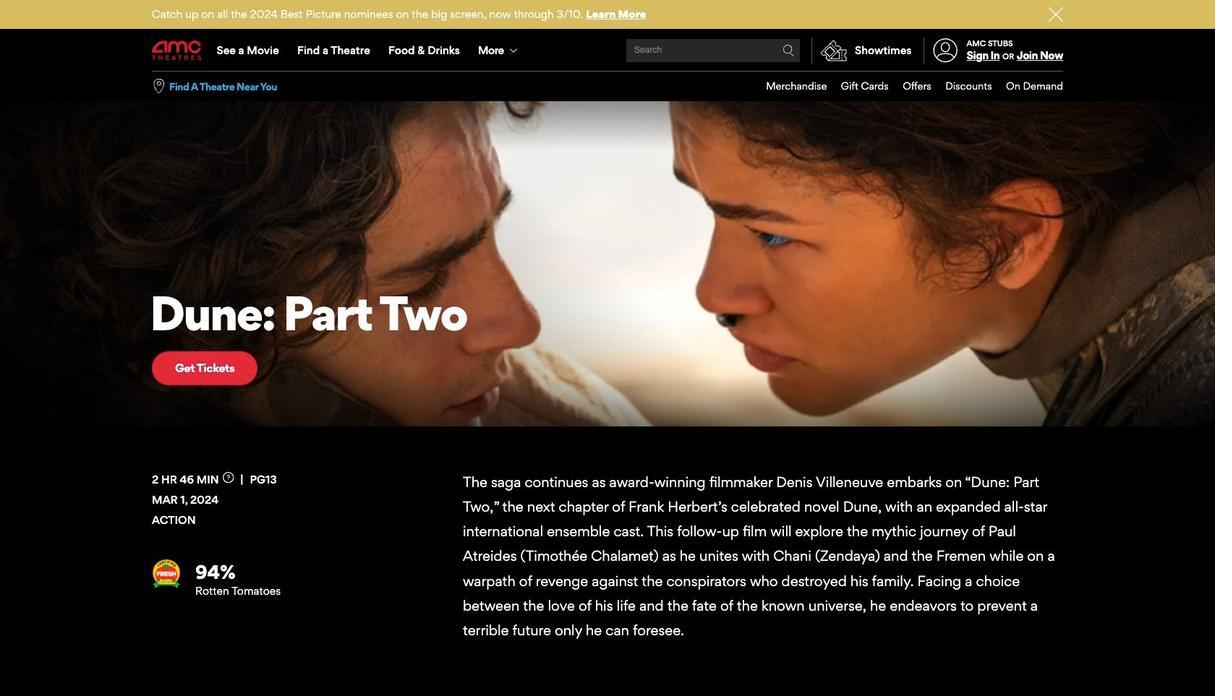 Task type: describe. For each thing, give the bounding box(es) containing it.
4 menu item from the left
[[932, 72, 992, 101]]

1 menu item from the left
[[752, 72, 827, 101]]

1 vertical spatial menu
[[752, 72, 1064, 101]]

more information about image
[[223, 473, 234, 484]]

5 menu item from the left
[[992, 72, 1064, 101]]

rotten tomatoes certified fresh image
[[152, 560, 181, 589]]



Task type: vqa. For each thing, say whether or not it's contained in the screenshot.
More
no



Task type: locate. For each thing, give the bounding box(es) containing it.
showtimes image
[[813, 38, 855, 64]]

0 vertical spatial menu
[[152, 30, 1064, 71]]

menu
[[152, 30, 1064, 71], [752, 72, 1064, 101]]

submit search icon image
[[783, 45, 795, 56]]

dune: part two image
[[0, 101, 1216, 427]]

sign in or join amc stubs element
[[924, 30, 1064, 71]]

search the AMC website text field
[[632, 45, 783, 56]]

2 menu item from the left
[[827, 72, 889, 101]]

amc logo image
[[152, 41, 203, 61], [152, 41, 203, 61]]

3 menu item from the left
[[889, 72, 932, 101]]

menu item
[[752, 72, 827, 101], [827, 72, 889, 101], [889, 72, 932, 101], [932, 72, 992, 101], [992, 72, 1064, 101]]

user profile image
[[925, 39, 966, 63]]



